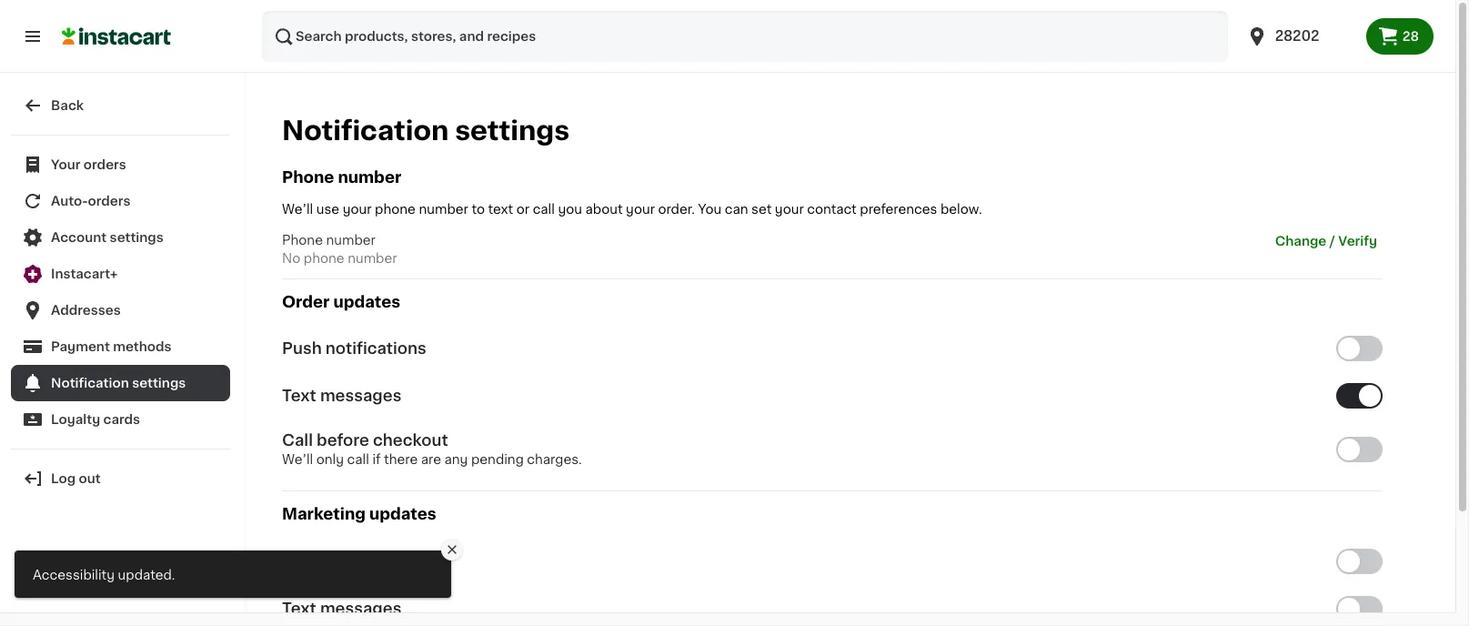 Task type: locate. For each thing, give the bounding box(es) containing it.
1 vertical spatial call
[[347, 454, 369, 466]]

we'll left 'use'
[[282, 203, 313, 216]]

we'll inside call before checkout we'll only call if there are any pending charges.
[[282, 454, 313, 466]]

call
[[282, 434, 313, 448]]

number up order updates
[[348, 252, 397, 265]]

account settings
[[51, 231, 164, 244]]

call right "or"
[[533, 203, 555, 216]]

1 text messages from the top
[[282, 389, 402, 404]]

call inside call before checkout we'll only call if there are any pending charges.
[[347, 454, 369, 466]]

1 phone from the top
[[282, 170, 334, 185]]

settings down methods
[[132, 377, 186, 390]]

order.
[[659, 203, 695, 216]]

settings
[[455, 117, 570, 144], [110, 231, 164, 244], [132, 377, 186, 390]]

1 vertical spatial we'll
[[282, 454, 313, 466]]

change / verify
[[1276, 235, 1378, 248]]

push
[[282, 342, 322, 356]]

updates down there
[[369, 507, 437, 522]]

orders up the account settings
[[88, 195, 131, 208]]

1 horizontal spatial notification
[[282, 117, 449, 144]]

text for marketing updates
[[282, 601, 317, 616]]

1 vertical spatial text messages
[[282, 601, 402, 616]]

back link
[[11, 87, 230, 124]]

we'll down call
[[282, 454, 313, 466]]

log out
[[51, 472, 101, 485]]

1 vertical spatial updates
[[369, 507, 437, 522]]

charges.
[[527, 454, 582, 466]]

phone number no phone number
[[282, 234, 397, 265]]

0 vertical spatial phone
[[282, 170, 334, 185]]

0 vertical spatial settings
[[455, 117, 570, 144]]

settings for notification settings "link"
[[132, 377, 186, 390]]

0 horizontal spatial your
[[343, 203, 372, 216]]

1 vertical spatial notification settings
[[51, 377, 186, 390]]

1 vertical spatial phone
[[304, 252, 345, 265]]

1 vertical spatial text
[[282, 601, 317, 616]]

2 phone from the top
[[282, 234, 323, 247]]

addresses link
[[11, 292, 230, 329]]

or
[[517, 203, 530, 216]]

None search field
[[262, 11, 1228, 62]]

2 text messages from the top
[[282, 601, 402, 616]]

0 vertical spatial text messages
[[282, 389, 402, 404]]

phone for phone number
[[282, 170, 334, 185]]

checkout
[[373, 434, 448, 448]]

to
[[472, 203, 485, 216]]

your right set
[[775, 203, 804, 216]]

1 messages from the top
[[320, 389, 402, 404]]

phone
[[282, 170, 334, 185], [282, 234, 323, 247]]

phone up the no
[[282, 234, 323, 247]]

2 messages from the top
[[320, 601, 402, 616]]

phone number
[[282, 170, 402, 185]]

cards
[[103, 413, 140, 426]]

your
[[343, 203, 372, 216], [626, 203, 655, 216], [775, 203, 804, 216]]

2 vertical spatial settings
[[132, 377, 186, 390]]

your left order.
[[626, 203, 655, 216]]

notification settings
[[282, 117, 570, 144], [51, 377, 186, 390]]

notification up phone number
[[282, 117, 449, 144]]

notification
[[282, 117, 449, 144], [51, 377, 129, 390]]

your right 'use'
[[343, 203, 372, 216]]

0 vertical spatial notification settings
[[282, 117, 570, 144]]

messages
[[320, 389, 402, 404], [320, 601, 402, 616]]

0 vertical spatial messages
[[320, 389, 402, 404]]

text for order updates
[[282, 389, 317, 404]]

1 vertical spatial notification
[[51, 377, 129, 390]]

auto-orders link
[[11, 183, 230, 219]]

settings up "or"
[[455, 117, 570, 144]]

marketing updates
[[282, 507, 437, 522]]

pending
[[471, 454, 524, 466]]

updates up notifications on the left of page
[[333, 295, 401, 310]]

1 vertical spatial settings
[[110, 231, 164, 244]]

phone inside phone number no phone number
[[304, 252, 345, 265]]

28
[[1403, 30, 1420, 43]]

updates
[[333, 295, 401, 310], [369, 507, 437, 522]]

phone for phone number no phone number
[[282, 234, 323, 247]]

text messages
[[282, 389, 402, 404], [282, 601, 402, 616]]

phone right the no
[[304, 252, 345, 265]]

accessibility updated.
[[33, 569, 175, 582]]

change / verify button
[[1270, 231, 1384, 251]]

number
[[338, 170, 402, 185], [419, 203, 469, 216], [326, 234, 376, 247], [348, 252, 397, 265]]

phone up 'use'
[[282, 170, 334, 185]]

use
[[317, 203, 340, 216]]

1 vertical spatial messages
[[320, 601, 402, 616]]

orders
[[84, 158, 126, 171], [88, 195, 131, 208]]

0 vertical spatial phone
[[375, 203, 416, 216]]

auto-orders
[[51, 195, 131, 208]]

2 horizontal spatial your
[[775, 203, 804, 216]]

settings inside "link"
[[132, 377, 186, 390]]

notifications
[[326, 342, 427, 356]]

1 horizontal spatial notification settings
[[282, 117, 570, 144]]

loyalty
[[51, 413, 100, 426]]

phone
[[375, 203, 416, 216], [304, 252, 345, 265]]

0 vertical spatial text
[[282, 389, 317, 404]]

1 text from the top
[[282, 389, 317, 404]]

text
[[282, 389, 317, 404], [282, 601, 317, 616]]

0 vertical spatial call
[[533, 203, 555, 216]]

your
[[51, 158, 81, 171]]

about
[[586, 203, 623, 216]]

verify
[[1339, 235, 1378, 248]]

orders up auto-orders
[[84, 158, 126, 171]]

notification inside "link"
[[51, 377, 129, 390]]

number left to on the top
[[419, 203, 469, 216]]

2 text from the top
[[282, 601, 317, 616]]

payment
[[51, 340, 110, 353]]

phone down phone number
[[375, 203, 416, 216]]

/
[[1330, 235, 1336, 248]]

notification up loyalty cards
[[51, 377, 129, 390]]

0 vertical spatial updates
[[333, 295, 401, 310]]

no
[[282, 252, 301, 265]]

call left if
[[347, 454, 369, 466]]

phone inside phone number no phone number
[[282, 234, 323, 247]]

0 horizontal spatial call
[[347, 454, 369, 466]]

close toast image
[[445, 542, 460, 557]]

change
[[1276, 235, 1327, 248]]

1 vertical spatial phone
[[282, 234, 323, 247]]

0 horizontal spatial phone
[[304, 252, 345, 265]]

call
[[533, 203, 555, 216], [347, 454, 369, 466]]

back
[[51, 99, 84, 112]]

28202 button
[[1236, 11, 1367, 62], [1247, 11, 1356, 62]]

2 we'll from the top
[[282, 454, 313, 466]]

messages for marketing
[[320, 601, 402, 616]]

preferences
[[860, 203, 938, 216]]

1 vertical spatial orders
[[88, 195, 131, 208]]

0 horizontal spatial notification settings
[[51, 377, 186, 390]]

we'll
[[282, 203, 313, 216], [282, 454, 313, 466]]

settings up instacart+ link
[[110, 231, 164, 244]]

methods
[[113, 340, 172, 353]]

log
[[51, 472, 76, 485]]

1 28202 button from the left
[[1236, 11, 1367, 62]]

1 horizontal spatial your
[[626, 203, 655, 216]]

text messages for order
[[282, 389, 402, 404]]

updated.
[[118, 569, 175, 582]]

0 vertical spatial orders
[[84, 158, 126, 171]]

1 horizontal spatial phone
[[375, 203, 416, 216]]

0 vertical spatial we'll
[[282, 203, 313, 216]]

loyalty cards link
[[11, 401, 230, 438]]

0 horizontal spatial notification
[[51, 377, 129, 390]]



Task type: describe. For each thing, give the bounding box(es) containing it.
are
[[421, 454, 441, 466]]

account settings link
[[11, 219, 230, 256]]

number up 'use'
[[338, 170, 402, 185]]

28202
[[1276, 29, 1320, 43]]

28 button
[[1367, 18, 1434, 55]]

2 28202 button from the left
[[1247, 11, 1356, 62]]

1 your from the left
[[343, 203, 372, 216]]

log out link
[[11, 461, 230, 497]]

accessibility
[[33, 569, 115, 582]]

push notifications
[[282, 342, 427, 356]]

instacart+
[[51, 268, 118, 280]]

0 vertical spatial notification
[[282, 117, 449, 144]]

can
[[725, 203, 749, 216]]

before
[[317, 434, 369, 448]]

there
[[384, 454, 418, 466]]

instacart+ link
[[11, 256, 230, 292]]

payment methods
[[51, 340, 172, 353]]

notification settings inside "link"
[[51, 377, 186, 390]]

only
[[317, 454, 344, 466]]

notification settings link
[[11, 365, 230, 401]]

your orders
[[51, 158, 126, 171]]

out
[[79, 472, 101, 485]]

2 your from the left
[[626, 203, 655, 216]]

payment methods link
[[11, 329, 230, 365]]

instacart logo image
[[62, 25, 171, 47]]

orders for your orders
[[84, 158, 126, 171]]

text messages for marketing
[[282, 601, 402, 616]]

if
[[373, 454, 381, 466]]

updates for marketing updates
[[369, 507, 437, 522]]

we'll use your phone number to text or call you about your order. you can set your contact preferences below.
[[282, 203, 983, 216]]

contact
[[808, 203, 857, 216]]

account
[[51, 231, 107, 244]]

number down 'use'
[[326, 234, 376, 247]]

below.
[[941, 203, 983, 216]]

phone for no
[[304, 252, 345, 265]]

marketing
[[282, 507, 366, 522]]

settings for the account settings link
[[110, 231, 164, 244]]

phone for your
[[375, 203, 416, 216]]

set
[[752, 203, 772, 216]]

1 horizontal spatial call
[[533, 203, 555, 216]]

1 we'll from the top
[[282, 203, 313, 216]]

call before checkout we'll only call if there are any pending charges.
[[282, 434, 582, 466]]

loyalty cards
[[51, 413, 140, 426]]

addresses
[[51, 304, 121, 317]]

you
[[558, 203, 582, 216]]

text
[[488, 203, 514, 216]]

auto-
[[51, 195, 88, 208]]

order
[[282, 295, 330, 310]]

order updates
[[282, 295, 401, 310]]

you
[[699, 203, 722, 216]]

your orders link
[[11, 147, 230, 183]]

updates for order updates
[[333, 295, 401, 310]]

3 your from the left
[[775, 203, 804, 216]]

messages for order
[[320, 389, 402, 404]]

any
[[445, 454, 468, 466]]

Search field
[[262, 11, 1228, 62]]

orders for auto-orders
[[88, 195, 131, 208]]



Task type: vqa. For each thing, say whether or not it's contained in the screenshot.
Shop with Instacart
no



